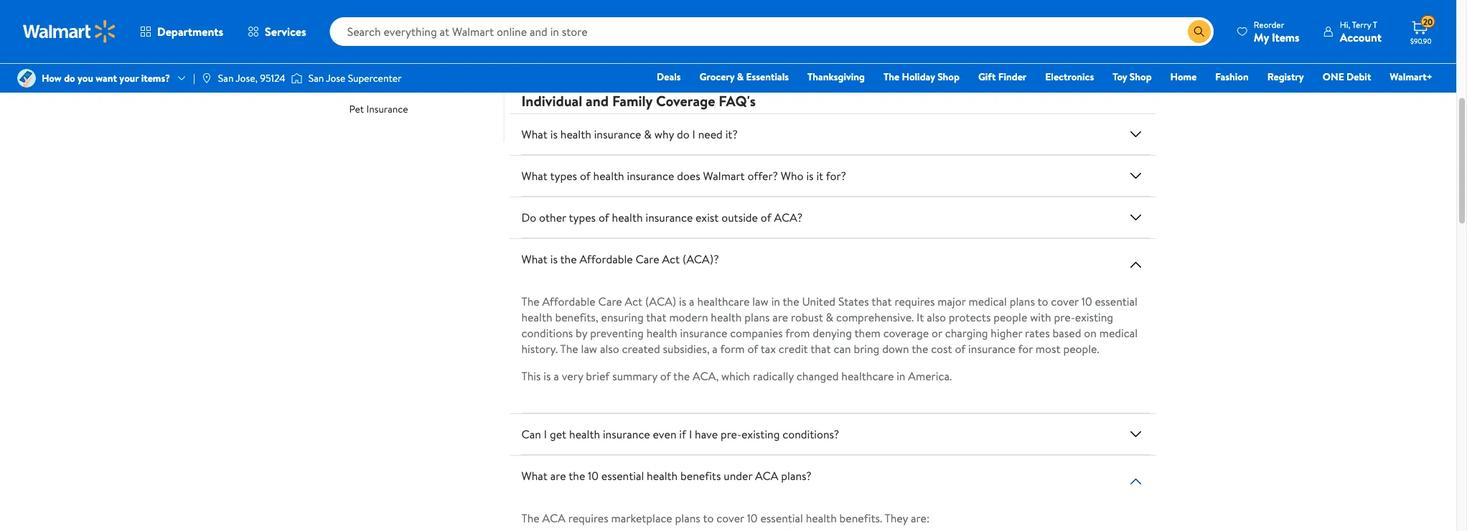 Task type: locate. For each thing, give the bounding box(es) containing it.
0 horizontal spatial existing
[[742, 426, 780, 442]]

that left can
[[811, 341, 831, 357]]

san for san jose, 95124
[[218, 71, 234, 85]]

is right (aca)
[[679, 294, 687, 309]]

need
[[698, 126, 723, 142]]

0 vertical spatial in
[[772, 294, 781, 309]]

0 vertical spatial act
[[663, 251, 680, 267]]

form
[[721, 341, 745, 357]]

1 horizontal spatial to
[[1038, 294, 1049, 309]]

what down individual
[[522, 126, 548, 142]]

1 horizontal spatial law
[[753, 294, 769, 309]]

1 vertical spatial affordable
[[543, 294, 596, 309]]

healthcare inside the "the affordable care act (aca) is a healthcare law in the united states that requires major medical plans to cover 10 essential health benefits, ensuring that modern health plans are robust & comprehensive. it also protects people with pre-existing conditions by preventing health insurance companies from denying them coverage or charging higher rates based on medical history. the law also created subsidies, a form of tax credit that can bring down the cost of insurance for most people."
[[698, 294, 750, 309]]

law up "brief"
[[581, 341, 598, 357]]

0 horizontal spatial 10
[[588, 468, 599, 484]]

0 vertical spatial 10
[[1082, 294, 1093, 309]]

2 vertical spatial a
[[554, 368, 559, 384]]

do right why in the top of the page
[[677, 126, 690, 142]]

 image
[[17, 69, 36, 88], [201, 73, 212, 84]]

is inside the "the affordable care act (aca) is a healthcare law in the united states that requires major medical plans to cover 10 essential health benefits, ensuring that modern health plans are robust & comprehensive. it also protects people with pre-existing conditions by preventing health insurance companies from denying them coverage or charging higher rates based on medical history. the law also created subsidies, a form of tax credit that can bring down the cost of insurance for most people."
[[679, 294, 687, 309]]

america.
[[909, 368, 952, 384]]

0 vertical spatial to
[[1038, 294, 1049, 309]]

healthcare down bring
[[842, 368, 894, 384]]

history.
[[522, 341, 558, 357]]

0 vertical spatial cover
[[1052, 294, 1079, 309]]

1 vertical spatial cover
[[717, 510, 745, 526]]

1 vertical spatial pre-
[[721, 426, 742, 442]]

act inside the "the affordable care act (aca) is a healthcare law in the united states that requires major medical plans to cover 10 essential health benefits, ensuring that modern health plans are robust & comprehensive. it also protects people with pre-existing conditions by preventing health insurance companies from denying them coverage or charging higher rates based on medical history. the law also created subsidies, a form of tax credit that can bring down the cost of insurance for most people."
[[625, 294, 643, 309]]

fashion
[[1216, 70, 1249, 84]]

healthcare up companies
[[698, 294, 750, 309]]

what down do
[[522, 251, 548, 267]]

1 vertical spatial in
[[897, 368, 906, 384]]

one debit link
[[1317, 69, 1378, 84]]

0 horizontal spatial a
[[554, 368, 559, 384]]

departments button
[[128, 14, 236, 49]]

1 horizontal spatial a
[[689, 294, 695, 309]]

ensuring
[[601, 309, 644, 325]]

0 vertical spatial healthcare
[[698, 294, 750, 309]]

hi, terry t account
[[1341, 18, 1382, 45]]

created
[[622, 341, 660, 357]]

law
[[753, 294, 769, 309], [581, 341, 598, 357]]

walmart+
[[1391, 70, 1433, 84]]

0 horizontal spatial care
[[599, 294, 622, 309]]

to up rates
[[1038, 294, 1049, 309]]

health down and
[[561, 126, 592, 142]]

the holiday shop link
[[878, 69, 967, 84]]

services button
[[236, 14, 319, 49]]

family
[[612, 90, 653, 111]]

is down other
[[551, 251, 558, 267]]

10 inside the "the affordable care act (aca) is a healthcare law in the united states that requires major medical plans to cover 10 essential health benefits, ensuring that modern health plans are robust & comprehensive. it also protects people with pre-existing conditions by preventing health insurance companies from denying them coverage or charging higher rates based on medical history. the law also created subsidies, a form of tax credit that can bring down the cost of insurance for most people."
[[1082, 294, 1093, 309]]

0 vertical spatial affordable
[[580, 251, 633, 267]]

health down what is health insurance & why do i need it?
[[594, 168, 625, 184]]

is
[[551, 126, 558, 142], [807, 168, 814, 184], [551, 251, 558, 267], [679, 294, 687, 309], [544, 368, 551, 384]]

is for this is a very brief summary of the aca, which radically changed healthcare in america.
[[544, 368, 551, 384]]

that right states
[[872, 294, 892, 309]]

plans down benefits
[[675, 510, 701, 526]]

0 horizontal spatial aca
[[543, 510, 566, 526]]

i left need
[[693, 126, 696, 142]]

medicaid
[[349, 20, 389, 34]]

aca
[[756, 468, 779, 484], [543, 510, 566, 526]]

toy
[[1113, 70, 1128, 84]]

what is health insurance & why do i need it? image
[[1128, 126, 1145, 143]]

act left (aca)
[[625, 294, 643, 309]]

2 vertical spatial essential
[[761, 510, 803, 526]]

are inside the "the affordable care act (aca) is a healthcare law in the united states that requires major medical plans to cover 10 essential health benefits, ensuring that modern health plans are robust & comprehensive. it also protects people with pre-existing conditions by preventing health insurance companies from denying them coverage or charging higher rates based on medical history. the law also created subsidies, a form of tax credit that can bring down the cost of insurance for most people."
[[773, 309, 789, 325]]

1 horizontal spatial cover
[[1052, 294, 1079, 309]]

if
[[680, 426, 687, 442]]

a right (aca)
[[689, 294, 695, 309]]

do left you
[[64, 71, 75, 85]]

requires up coverage
[[895, 294, 935, 309]]

existing up people.
[[1076, 309, 1114, 325]]

care
[[636, 251, 660, 267], [599, 294, 622, 309]]

plans up rates
[[1010, 294, 1035, 309]]

gift finder
[[979, 70, 1027, 84]]

pre- inside the "the affordable care act (aca) is a healthcare law in the united states that requires major medical plans to cover 10 essential health benefits, ensuring that modern health plans are robust & comprehensive. it also protects people with pre-existing conditions by preventing health insurance companies from denying them coverage or charging higher rates based on medical history. the law also created subsidies, a form of tax credit that can bring down the cost of insurance for most people."
[[1055, 309, 1076, 325]]

care up preventing
[[599, 294, 622, 309]]

what is the affordable care act (aca)? image
[[1128, 256, 1145, 274]]

of down what is health insurance & why do i need it?
[[580, 168, 591, 184]]

to down benefits
[[703, 510, 714, 526]]

0 vertical spatial &
[[737, 70, 744, 84]]

supercenter
[[348, 71, 402, 85]]

 image
[[291, 71, 303, 85]]

1 horizontal spatial that
[[811, 341, 831, 357]]

1 horizontal spatial plans
[[745, 309, 770, 325]]

plans
[[1010, 294, 1035, 309], [745, 309, 770, 325], [675, 510, 701, 526]]

essential up the marketplace
[[602, 468, 644, 484]]

1 san from the left
[[218, 71, 234, 85]]

Search search field
[[330, 17, 1214, 46]]

0 horizontal spatial san
[[218, 71, 234, 85]]

cover
[[1052, 294, 1079, 309], [717, 510, 745, 526]]

1 horizontal spatial pre-
[[1055, 309, 1076, 325]]

0 horizontal spatial healthcare
[[698, 294, 750, 309]]

insurance left for
[[969, 341, 1016, 357]]

from
[[786, 325, 810, 341]]

it
[[817, 168, 824, 184]]

1 vertical spatial requires
[[569, 510, 609, 526]]

the for aca
[[522, 510, 540, 526]]

also right it
[[927, 309, 946, 325]]

is for what is the affordable care act (aca)?
[[551, 251, 558, 267]]

what is health insurance & why do i need it?
[[522, 126, 738, 142]]

0 horizontal spatial act
[[625, 294, 643, 309]]

in
[[772, 294, 781, 309], [897, 368, 906, 384]]

i
[[693, 126, 696, 142], [544, 426, 547, 442], [689, 426, 692, 442]]

san left jose
[[309, 71, 324, 85]]

benefits.
[[840, 510, 883, 526]]

even
[[653, 426, 677, 442]]

also up "brief"
[[600, 341, 620, 357]]

0 horizontal spatial also
[[600, 341, 620, 357]]

0 horizontal spatial to
[[703, 510, 714, 526]]

1 horizontal spatial care
[[636, 251, 660, 267]]

1 horizontal spatial san
[[309, 71, 324, 85]]

 image left "how"
[[17, 69, 36, 88]]

existing up under
[[742, 426, 780, 442]]

1 horizontal spatial do
[[677, 126, 690, 142]]

robust
[[791, 309, 823, 325]]

cost
[[932, 341, 953, 357]]

(aca)
[[646, 294, 677, 309]]

& left why in the top of the page
[[644, 126, 652, 142]]

shop right toy
[[1130, 70, 1152, 84]]

1 vertical spatial are
[[551, 468, 566, 484]]

radically
[[753, 368, 794, 384]]

what for what are the 10 essential health benefits under aca plans?
[[522, 468, 548, 484]]

essential up on
[[1095, 294, 1138, 309]]

2 san from the left
[[309, 71, 324, 85]]

0 vertical spatial are
[[773, 309, 789, 325]]

0 vertical spatial do
[[64, 71, 75, 85]]

1 vertical spatial care
[[599, 294, 622, 309]]

requires left the marketplace
[[569, 510, 609, 526]]

0 horizontal spatial pre-
[[721, 426, 742, 442]]

existing inside the "the affordable care act (aca) is a healthcare law in the united states that requires major medical plans to cover 10 essential health benefits, ensuring that modern health plans are robust & comprehensive. it also protects people with pre-existing conditions by preventing health insurance companies from denying them coverage or charging higher rates based on medical history. the law also created subsidies, a form of tax credit that can bring down the cost of insurance for most people."
[[1076, 309, 1114, 325]]

types right other
[[569, 210, 596, 225]]

law up companies
[[753, 294, 769, 309]]

care inside the "the affordable care act (aca) is a healthcare law in the united states that requires major medical plans to cover 10 essential health benefits, ensuring that modern health plans are robust & comprehensive. it also protects people with pre-existing conditions by preventing health insurance companies from denying them coverage or charging higher rates based on medical history. the law also created subsidies, a form of tax credit that can bring down the cost of insurance for most people."
[[599, 294, 622, 309]]

that
[[872, 294, 892, 309], [646, 309, 667, 325], [811, 341, 831, 357]]

what are the 10 essential health benefits under aca plans? image
[[1128, 473, 1145, 490]]

what up do
[[522, 168, 548, 184]]

1 horizontal spatial healthcare
[[842, 368, 894, 384]]

a left very on the bottom left of the page
[[554, 368, 559, 384]]

is down individual
[[551, 126, 558, 142]]

in down down
[[897, 368, 906, 384]]

aca,
[[693, 368, 719, 384]]

&
[[737, 70, 744, 84], [644, 126, 652, 142], [826, 309, 834, 325]]

i for what is health insurance & why do i need it?
[[693, 126, 696, 142]]

act left (aca)?
[[663, 251, 680, 267]]

with
[[1031, 309, 1052, 325]]

1 vertical spatial medical
[[1100, 325, 1138, 341]]

0 vertical spatial a
[[689, 294, 695, 309]]

pet insurance link
[[349, 101, 408, 116]]

1 vertical spatial aca
[[543, 510, 566, 526]]

0 horizontal spatial &
[[644, 126, 652, 142]]

1 horizontal spatial in
[[897, 368, 906, 384]]

 image for san
[[201, 73, 212, 84]]

1 vertical spatial act
[[625, 294, 643, 309]]

1 vertical spatial &
[[644, 126, 652, 142]]

it
[[917, 309, 924, 325]]

1 horizontal spatial shop
[[1130, 70, 1152, 84]]

pre- right have
[[721, 426, 742, 442]]

1 horizontal spatial are
[[773, 309, 789, 325]]

how
[[42, 71, 62, 85]]

affordable up ensuring on the left bottom of page
[[580, 251, 633, 267]]

what down can
[[522, 468, 548, 484]]

1 horizontal spatial  image
[[201, 73, 212, 84]]

insurance up aca,
[[680, 325, 728, 341]]

are
[[773, 309, 789, 325], [551, 468, 566, 484]]

jose,
[[236, 71, 258, 85]]

1 horizontal spatial also
[[927, 309, 946, 325]]

the holiday shop
[[884, 70, 960, 84]]

and
[[586, 90, 609, 111]]

how do you want your items?
[[42, 71, 170, 85]]

to inside the "the affordable care act (aca) is a healthcare law in the united states that requires major medical plans to cover 10 essential health benefits, ensuring that modern health plans are robust & comprehensive. it also protects people with pre-existing conditions by preventing health insurance companies from denying them coverage or charging higher rates based on medical history. the law also created subsidies, a form of tax credit that can bring down the cost of insurance for most people."
[[1038, 294, 1049, 309]]

offer?
[[748, 168, 778, 184]]

affordable up by
[[543, 294, 596, 309]]

0 vertical spatial aca
[[756, 468, 779, 484]]

what are the 10 essential health benefits under aca plans?
[[522, 468, 812, 484]]

0 vertical spatial requires
[[895, 294, 935, 309]]

2 vertical spatial 10
[[747, 510, 758, 526]]

in left robust
[[772, 294, 781, 309]]

0 vertical spatial essential
[[1095, 294, 1138, 309]]

medical right on
[[1100, 325, 1138, 341]]

compare medicare plans link
[[349, 73, 457, 89]]

0 vertical spatial pre-
[[1055, 309, 1076, 325]]

of right cost
[[955, 341, 966, 357]]

major
[[938, 294, 966, 309]]

4 what from the top
[[522, 468, 548, 484]]

0 horizontal spatial  image
[[17, 69, 36, 88]]

0 horizontal spatial law
[[581, 341, 598, 357]]

0 horizontal spatial medical
[[969, 294, 1007, 309]]

2 vertical spatial &
[[826, 309, 834, 325]]

cover down under
[[717, 510, 745, 526]]

0 vertical spatial existing
[[1076, 309, 1114, 325]]

1 vertical spatial also
[[600, 341, 620, 357]]

have
[[695, 426, 718, 442]]

rates
[[1026, 325, 1050, 341]]

to
[[1038, 294, 1049, 309], [703, 510, 714, 526]]

requires inside the "the affordable care act (aca) is a healthcare law in the united states that requires major medical plans to cover 10 essential health benefits, ensuring that modern health plans are robust & comprehensive. it also protects people with pre-existing conditions by preventing health insurance companies from denying them coverage or charging higher rates based on medical history. the law also created subsidies, a form of tax credit that can bring down the cost of insurance for most people."
[[895, 294, 935, 309]]

benefits,
[[555, 309, 599, 325]]

for
[[1019, 341, 1033, 357]]

in inside the "the affordable care act (aca) is a healthcare law in the united states that requires major medical plans to cover 10 essential health benefits, ensuring that modern health plans are robust & comprehensive. it also protects people with pre-existing conditions by preventing health insurance companies from denying them coverage or charging higher rates based on medical history. the law also created subsidies, a form of tax credit that can bring down the cost of insurance for most people."
[[772, 294, 781, 309]]

i right if on the left
[[689, 426, 692, 442]]

what is the affordable care act (aca)?
[[522, 251, 719, 267]]

1 horizontal spatial act
[[663, 251, 680, 267]]

want
[[96, 71, 117, 85]]

items?
[[141, 71, 170, 85]]

2 horizontal spatial essential
[[1095, 294, 1138, 309]]

the for holiday
[[884, 70, 900, 84]]

care down do other types of health insurance exist outside of aca?
[[636, 251, 660, 267]]

95124
[[260, 71, 286, 85]]

1 shop from the left
[[938, 70, 960, 84]]

0 horizontal spatial shop
[[938, 70, 960, 84]]

pet insurance
[[349, 102, 408, 116]]

1 vertical spatial a
[[713, 341, 718, 357]]

is left it
[[807, 168, 814, 184]]

are left robust
[[773, 309, 789, 325]]

coverage
[[656, 90, 716, 111]]

2 shop from the left
[[1130, 70, 1152, 84]]

insurance left even
[[603, 426, 650, 442]]

1 horizontal spatial requires
[[895, 294, 935, 309]]

conditions?
[[783, 426, 840, 442]]

0 horizontal spatial in
[[772, 294, 781, 309]]

home
[[1171, 70, 1197, 84]]

1 vertical spatial law
[[581, 341, 598, 357]]

that left modern
[[646, 309, 667, 325]]

shop right the "holiday"
[[938, 70, 960, 84]]

san left jose,
[[218, 71, 234, 85]]

pre- right with on the right bottom of the page
[[1055, 309, 1076, 325]]

& right robust
[[826, 309, 834, 325]]

& right grocery
[[737, 70, 744, 84]]

the for affordable
[[522, 294, 540, 309]]

1 what from the top
[[522, 126, 548, 142]]

 image right |
[[201, 73, 212, 84]]

health up what is the affordable care act (aca)?
[[612, 210, 643, 225]]

cover up based
[[1052, 294, 1079, 309]]

2 what from the top
[[522, 168, 548, 184]]

1 vertical spatial do
[[677, 126, 690, 142]]

a left form
[[713, 341, 718, 357]]

1 vertical spatial healthcare
[[842, 368, 894, 384]]

the
[[884, 70, 900, 84], [522, 294, 540, 309], [561, 341, 579, 357], [522, 510, 540, 526]]

0 horizontal spatial essential
[[602, 468, 644, 484]]

medicaid renewal
[[349, 20, 427, 34]]

1 horizontal spatial existing
[[1076, 309, 1114, 325]]

is right this
[[544, 368, 551, 384]]

health down (aca)
[[647, 325, 678, 341]]

the affordable care act (aca) is a healthcare law in the united states that requires major medical plans to cover 10 essential health benefits, ensuring that modern health plans are robust & comprehensive. it also protects people with pre-existing conditions by preventing health insurance companies from denying them coverage or charging higher rates based on medical history. the law also created subsidies, a form of tax credit that can bring down the cost of insurance for most people.
[[522, 294, 1138, 357]]

medicaid renewal link
[[349, 19, 427, 34]]

are down the get
[[551, 468, 566, 484]]

san for san jose supercenter
[[309, 71, 324, 85]]

essential down plans?
[[761, 510, 803, 526]]

2 horizontal spatial &
[[826, 309, 834, 325]]

2 horizontal spatial 10
[[1082, 294, 1093, 309]]

medical right major
[[969, 294, 1007, 309]]

comprehensive.
[[837, 309, 914, 325]]

health up history.
[[522, 309, 553, 325]]

types up other
[[550, 168, 577, 184]]

what types of health insurance does walmart offer? who is it for?
[[522, 168, 847, 184]]

1 horizontal spatial &
[[737, 70, 744, 84]]

fashion link
[[1210, 69, 1256, 84]]

plans up tax
[[745, 309, 770, 325]]

3 what from the top
[[522, 251, 548, 267]]



Task type: vqa. For each thing, say whether or not it's contained in the screenshot.
the '$90.90'
yes



Task type: describe. For each thing, give the bounding box(es) containing it.
1 horizontal spatial essential
[[761, 510, 803, 526]]

them
[[855, 325, 881, 341]]

hi,
[[1341, 18, 1351, 31]]

essential inside the "the affordable care act (aca) is a healthcare law in the united states that requires major medical plans to cover 10 essential health benefits, ensuring that modern health plans are robust & comprehensive. it also protects people with pre-existing conditions by preventing health insurance companies from denying them coverage or charging higher rates based on medical history. the law also created subsidies, a form of tax credit that can bring down the cost of insurance for most people."
[[1095, 294, 1138, 309]]

what for what types of health insurance does walmart offer? who is it for?
[[522, 168, 548, 184]]

people.
[[1064, 341, 1100, 357]]

insurance left does on the left of page
[[627, 168, 675, 184]]

0 horizontal spatial plans
[[675, 510, 701, 526]]

reorder my items
[[1254, 18, 1300, 45]]

0 horizontal spatial do
[[64, 71, 75, 85]]

what for what is the affordable care act (aca)?
[[522, 251, 548, 267]]

1 horizontal spatial medical
[[1100, 325, 1138, 341]]

health left benefits. at bottom
[[806, 510, 837, 526]]

plans
[[435, 75, 457, 89]]

0 vertical spatial care
[[636, 251, 660, 267]]

compare medicare plans
[[349, 75, 457, 89]]

gift
[[979, 70, 996, 84]]

0 vertical spatial also
[[927, 309, 946, 325]]

cover inside the "the affordable care act (aca) is a healthcare law in the united states that requires major medical plans to cover 10 essential health benefits, ensuring that modern health plans are robust & comprehensive. it also protects people with pre-existing conditions by preventing health insurance companies from denying them coverage or charging higher rates based on medical history. the law also created subsidies, a form of tax credit that can bring down the cost of insurance for most people."
[[1052, 294, 1079, 309]]

& inside the "the affordable care act (aca) is a healthcare law in the united states that requires major medical plans to cover 10 essential health benefits, ensuring that modern health plans are robust & comprehensive. it also protects people with pre-existing conditions by preventing health insurance companies from denying them coverage or charging higher rates based on medical history. the law also created subsidies, a form of tax credit that can bring down the cost of insurance for most people."
[[826, 309, 834, 325]]

departments
[[157, 24, 223, 39]]

i for can i get health insurance even if i have pre-existing conditions?
[[689, 426, 692, 442]]

your
[[119, 71, 139, 85]]

compare
[[349, 75, 390, 89]]

it?
[[726, 126, 738, 142]]

exist
[[696, 210, 719, 225]]

can
[[522, 426, 541, 442]]

essentials
[[747, 70, 789, 84]]

companies
[[730, 325, 783, 341]]

1 horizontal spatial aca
[[756, 468, 779, 484]]

one debit
[[1323, 70, 1372, 84]]

2 horizontal spatial a
[[713, 341, 718, 357]]

2 horizontal spatial that
[[872, 294, 892, 309]]

1 vertical spatial essential
[[602, 468, 644, 484]]

of left tax
[[748, 341, 758, 357]]

modern
[[670, 309, 708, 325]]

shop inside toy shop link
[[1130, 70, 1152, 84]]

Walmart Site-Wide search field
[[330, 17, 1214, 46]]

preventing
[[590, 325, 644, 341]]

i left the get
[[544, 426, 547, 442]]

1 vertical spatial types
[[569, 210, 596, 225]]

(aca)?
[[683, 251, 719, 267]]

outside
[[722, 210, 758, 225]]

1 vertical spatial existing
[[742, 426, 780, 442]]

what for what is health insurance & why do i need it?
[[522, 126, 548, 142]]

jose
[[326, 71, 346, 85]]

affordable inside the "the affordable care act (aca) is a healthcare law in the united states that requires major medical plans to cover 10 essential health benefits, ensuring that modern health plans are robust & comprehensive. it also protects people with pre-existing conditions by preventing health insurance companies from denying them coverage or charging higher rates based on medical history. the law also created subsidies, a form of tax credit that can bring down the cost of insurance for most people."
[[543, 294, 596, 309]]

0 vertical spatial law
[[753, 294, 769, 309]]

insurance left exist
[[646, 210, 693, 225]]

bring
[[854, 341, 880, 357]]

20
[[1424, 16, 1434, 28]]

san jose supercenter
[[309, 71, 402, 85]]

reorder
[[1254, 18, 1285, 31]]

1 horizontal spatial 10
[[747, 510, 758, 526]]

coverage
[[884, 325, 929, 341]]

2 horizontal spatial plans
[[1010, 294, 1035, 309]]

pet
[[349, 102, 364, 116]]

states
[[839, 294, 869, 309]]

benefits
[[681, 468, 721, 484]]

why
[[655, 126, 674, 142]]

of right summary at bottom left
[[660, 368, 671, 384]]

0 horizontal spatial requires
[[569, 510, 609, 526]]

plans?
[[782, 468, 812, 484]]

deals link
[[651, 69, 688, 84]]

holiday
[[902, 70, 936, 84]]

my
[[1254, 29, 1270, 45]]

thanksgiving
[[808, 70, 865, 84]]

1 vertical spatial to
[[703, 510, 714, 526]]

of up what is the affordable care act (aca)?
[[599, 210, 609, 225]]

debit
[[1347, 70, 1372, 84]]

1 vertical spatial 10
[[588, 468, 599, 484]]

individual
[[522, 90, 583, 111]]

higher
[[991, 325, 1023, 341]]

this
[[522, 368, 541, 384]]

san jose, 95124
[[218, 71, 286, 85]]

electronics link
[[1039, 69, 1101, 84]]

medicare
[[392, 75, 432, 89]]

protects
[[949, 309, 991, 325]]

most
[[1036, 341, 1061, 357]]

$90.90
[[1411, 36, 1432, 46]]

electronics
[[1046, 70, 1095, 84]]

does
[[677, 168, 701, 184]]

on
[[1085, 325, 1097, 341]]

shop inside the holiday shop link
[[938, 70, 960, 84]]

gift finder link
[[972, 69, 1034, 84]]

people
[[994, 309, 1028, 325]]

summary
[[613, 368, 658, 384]]

conditions
[[522, 325, 573, 341]]

walmart image
[[23, 20, 116, 43]]

which
[[722, 368, 751, 384]]

or
[[932, 325, 943, 341]]

do other types of health insurance exist outside of aca?
[[522, 210, 803, 225]]

0 horizontal spatial cover
[[717, 510, 745, 526]]

is for what is health insurance & why do i need it?
[[551, 126, 558, 142]]

0 vertical spatial types
[[550, 168, 577, 184]]

one
[[1323, 70, 1345, 84]]

search icon image
[[1194, 26, 1206, 37]]

who
[[781, 168, 804, 184]]

clear search field text image
[[1171, 26, 1183, 37]]

can i get health insurance even if i have pre-existing conditions? image
[[1128, 426, 1145, 443]]

0 vertical spatial medical
[[969, 294, 1007, 309]]

are:
[[911, 510, 930, 526]]

you
[[78, 71, 93, 85]]

what types of health insurance does walmart offer? who is it for? image
[[1128, 167, 1145, 184]]

marketplace
[[612, 510, 673, 526]]

do
[[522, 210, 537, 225]]

faq's
[[719, 90, 756, 111]]

under
[[724, 468, 753, 484]]

0 horizontal spatial are
[[551, 468, 566, 484]]

by
[[576, 325, 588, 341]]

they
[[885, 510, 909, 526]]

deals
[[657, 70, 681, 84]]

toy shop
[[1113, 70, 1152, 84]]

health left benefits
[[647, 468, 678, 484]]

insurance down family
[[594, 126, 642, 142]]

subsidies,
[[663, 341, 710, 357]]

health right the get
[[569, 426, 600, 442]]

0 horizontal spatial that
[[646, 309, 667, 325]]

|
[[193, 71, 195, 85]]

of left the aca? on the top right
[[761, 210, 772, 225]]

do other types of health insurance exist outside of aca? image
[[1128, 209, 1145, 226]]

denying
[[813, 325, 852, 341]]

 image for how
[[17, 69, 36, 88]]

thanksgiving link
[[801, 69, 872, 84]]

individual and family coverage faq's
[[522, 90, 756, 111]]

health up form
[[711, 309, 742, 325]]

can
[[834, 341, 851, 357]]

home link
[[1165, 69, 1204, 84]]



